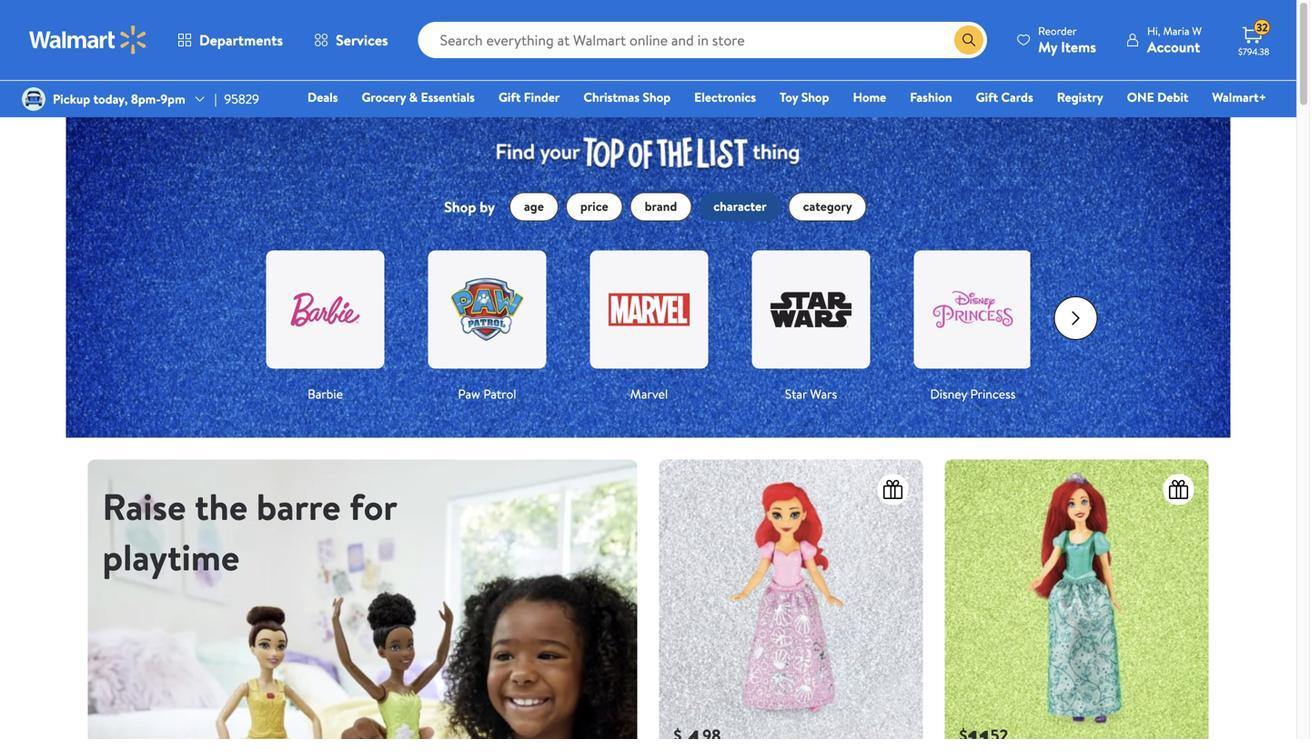Task type: vqa. For each thing, say whether or not it's contained in the screenshot.
5 STARS
no



Task type: locate. For each thing, give the bounding box(es) containing it.
star wars
[[785, 385, 838, 403]]

account
[[1148, 37, 1201, 57]]

playtime
[[102, 532, 240, 583]]

category paw-patrol image
[[428, 251, 547, 369]]

category star-wars image
[[752, 251, 871, 369]]

walmart+
[[1213, 88, 1267, 106]]

1 horizontal spatial shop
[[643, 88, 671, 106]]

today,
[[93, 90, 128, 108]]

star wars link
[[752, 236, 871, 418]]

category barbie image
[[266, 251, 385, 369]]

registry
[[1057, 88, 1104, 106]]

hi, maria w account
[[1148, 23, 1202, 57]]

character
[[714, 198, 767, 215]]

departments button
[[162, 18, 299, 62]]

raise the barre for playtime
[[102, 482, 397, 583]]

disney princess ariel small doll, red hair & blue eyes, signature look with pink gown image
[[659, 460, 923, 740]]

toy
[[780, 88, 799, 106]]

0 horizontal spatial gift
[[499, 88, 521, 106]]

princess
[[971, 385, 1016, 403]]

shop by
[[444, 197, 495, 217]]

gift left cards in the top of the page
[[976, 88, 999, 106]]

1 horizontal spatial gift
[[976, 88, 999, 106]]

9pm
[[161, 90, 185, 108]]

one debit
[[1128, 88, 1189, 106]]

raise
[[102, 482, 186, 532]]

by
[[480, 197, 495, 217]]

32
[[1257, 20, 1269, 35]]

maria
[[1164, 23, 1190, 39]]

1 gift from the left
[[499, 88, 521, 106]]

shop right toy
[[802, 88, 830, 106]]

shop
[[643, 88, 671, 106], [802, 88, 830, 106], [444, 197, 476, 217]]

electronics
[[695, 88, 756, 106]]

fashion link
[[902, 87, 961, 107]]

grocery
[[362, 88, 406, 106]]

gift for gift finder
[[499, 88, 521, 106]]

 image
[[22, 87, 46, 111]]

category marvel-toys image
[[590, 251, 709, 369]]

shop for christmas shop
[[643, 88, 671, 106]]

2 gift from the left
[[976, 88, 999, 106]]

character button
[[699, 192, 782, 221]]

christmas
[[584, 88, 640, 106]]

cards
[[1002, 88, 1034, 106]]

toy shop link
[[772, 87, 838, 107]]

pickup today, 8pm-9pm
[[53, 90, 185, 108]]

disney princess link
[[914, 236, 1033, 418]]

walmart image
[[29, 25, 147, 55]]

 image
[[88, 460, 638, 740]]

find your top of the list thing image
[[474, 117, 823, 178]]

shop left by
[[444, 197, 476, 217]]

home link
[[845, 87, 895, 107]]

toy shop
[[780, 88, 830, 106]]

gift left finder
[[499, 88, 521, 106]]

finder
[[524, 88, 560, 106]]

0 horizontal spatial shop
[[444, 197, 476, 217]]

shop for toy shop
[[802, 88, 830, 106]]

christmas shop
[[584, 88, 671, 106]]

8pm-
[[131, 90, 161, 108]]

my
[[1039, 37, 1058, 57]]

paw
[[458, 385, 480, 403]]

2 horizontal spatial shop
[[802, 88, 830, 106]]

reorder
[[1039, 23, 1077, 39]]

age button
[[510, 192, 559, 221]]

disney
[[931, 385, 968, 403]]

disney princess
[[931, 385, 1016, 403]]

| 95829
[[215, 90, 259, 108]]

gift
[[499, 88, 521, 106], [976, 88, 999, 106]]

reorder my items
[[1039, 23, 1097, 57]]

pickup
[[53, 90, 90, 108]]

price button
[[566, 192, 623, 221]]

shop right the christmas
[[643, 88, 671, 106]]

services button
[[299, 18, 404, 62]]

grocery & essentials link
[[354, 87, 483, 107]]

barbie
[[308, 385, 343, 403]]

disney princess ariel fashion doll with red hair, blue eyes & tiara accessory, sparkling look image
[[945, 460, 1209, 740]]

Search search field
[[418, 22, 988, 58]]

walmart+ link
[[1205, 87, 1275, 107]]

christmas shop link
[[576, 87, 679, 107]]

fashion
[[910, 88, 953, 106]]



Task type: describe. For each thing, give the bounding box(es) containing it.
wars
[[811, 385, 838, 403]]

deals
[[308, 88, 338, 106]]

one debit link
[[1119, 87, 1197, 107]]

$794.38
[[1239, 46, 1270, 58]]

departments
[[199, 30, 283, 50]]

category
[[803, 198, 853, 215]]

age
[[524, 198, 544, 215]]

hi,
[[1148, 23, 1161, 39]]

star
[[785, 385, 807, 403]]

brand
[[645, 198, 677, 215]]

barre
[[256, 482, 341, 532]]

electronics link
[[686, 87, 765, 107]]

one
[[1128, 88, 1155, 106]]

95829
[[224, 90, 259, 108]]

for
[[350, 482, 397, 532]]

paw patrol link
[[428, 236, 547, 418]]

debit
[[1158, 88, 1189, 106]]

&
[[409, 88, 418, 106]]

items
[[1061, 37, 1097, 57]]

patrol
[[483, 385, 517, 403]]

marvel
[[631, 385, 668, 403]]

brand button
[[630, 192, 692, 221]]

w
[[1193, 23, 1202, 39]]

essentials
[[421, 88, 475, 106]]

gift cards
[[976, 88, 1034, 106]]

gift finder link
[[491, 87, 568, 107]]

category button
[[789, 192, 867, 221]]

deals link
[[299, 87, 346, 107]]

|
[[215, 90, 217, 108]]

category disney-princess image
[[914, 251, 1033, 369]]

gift finder
[[499, 88, 560, 106]]

price
[[581, 198, 609, 215]]

services
[[336, 30, 388, 50]]

the
[[195, 482, 248, 532]]

gift cards link
[[968, 87, 1042, 107]]

marvel link
[[590, 236, 709, 418]]

Walmart Site-Wide search field
[[418, 22, 988, 58]]

next slide of list image
[[1054, 297, 1098, 340]]

paw patrol
[[458, 385, 517, 403]]

registry link
[[1049, 87, 1112, 107]]

gift for gift cards
[[976, 88, 999, 106]]

barbie link
[[266, 236, 385, 418]]

grocery & essentials
[[362, 88, 475, 106]]

home
[[853, 88, 887, 106]]

search icon image
[[962, 33, 977, 47]]



